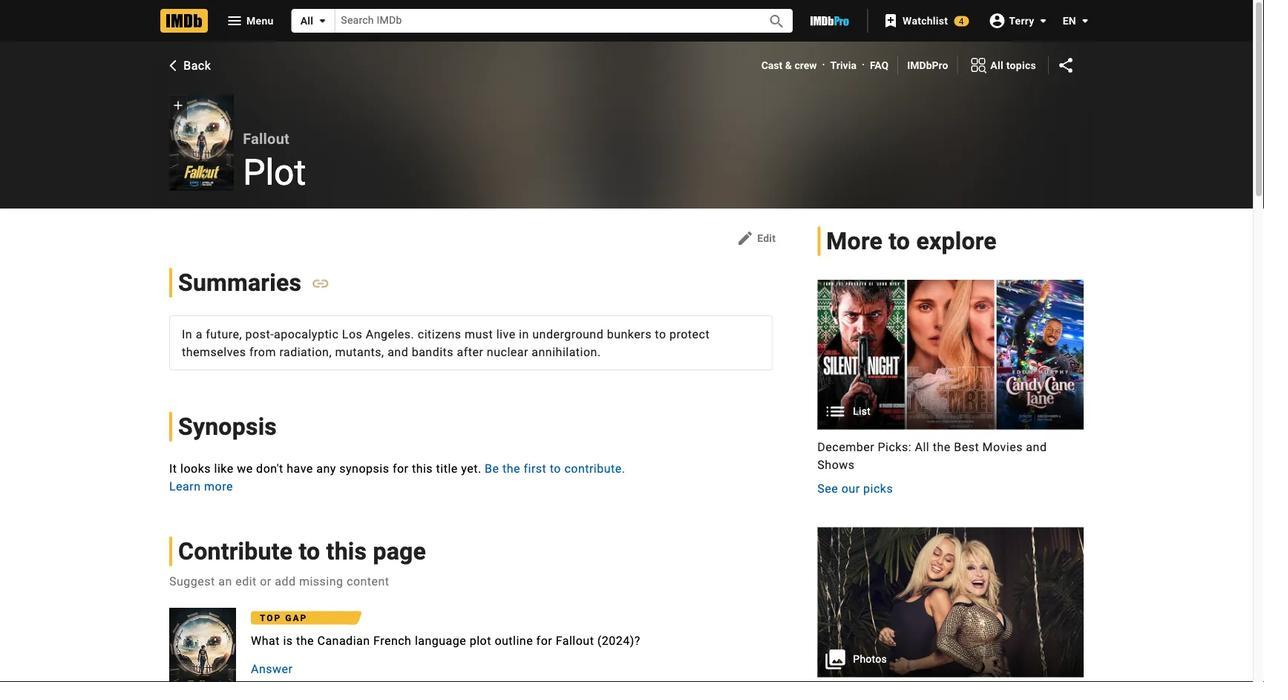 Task type: describe. For each thing, give the bounding box(es) containing it.
it
[[169, 461, 177, 475]]

page
[[373, 537, 426, 565]]

be the first to contribute. button
[[485, 461, 625, 475]]

in
[[519, 327, 529, 341]]

share on social media image
[[1057, 56, 1075, 74]]

angeles.
[[366, 327, 414, 341]]

bunkers
[[607, 327, 652, 341]]

account circle image
[[988, 12, 1006, 30]]

list
[[853, 405, 871, 418]]

synopsis
[[339, 461, 389, 475]]

faq button
[[870, 58, 889, 73]]

more to explore
[[826, 227, 997, 255]]

december
[[817, 440, 874, 454]]

production art image for list
[[817, 280, 1084, 430]]

protect
[[670, 327, 710, 341]]

arrow left image
[[166, 58, 180, 72]]

answer
[[251, 662, 293, 676]]

more
[[204, 479, 233, 493]]

summaries link
[[169, 268, 330, 298]]

synopsis
[[178, 413, 277, 441]]

all topics button
[[958, 53, 1048, 77]]

1 horizontal spatial fallout
[[556, 634, 594, 648]]

1 vertical spatial this
[[326, 537, 367, 565]]

best
[[954, 440, 979, 454]]

all button
[[291, 9, 335, 33]]

watchlist image
[[882, 12, 900, 30]]

december picks: all the best movies and shows link
[[817, 438, 1084, 474]]

(2024)?
[[597, 634, 640, 648]]

this inside it looks like we don't have any synopsis for this title yet. be the first to contribute. learn more
[[412, 461, 433, 475]]

must
[[465, 327, 493, 341]]

back
[[183, 58, 211, 72]]

live
[[496, 327, 516, 341]]

arrow drop down image inside terry button
[[1035, 12, 1052, 30]]

back button
[[166, 56, 211, 74]]

add
[[275, 574, 296, 588]]

crew
[[795, 59, 817, 71]]

menu
[[246, 14, 274, 27]]

for for outline
[[536, 634, 552, 648]]

categories image
[[970, 56, 987, 74]]

arrow drop down image
[[313, 12, 331, 30]]

title
[[436, 461, 458, 475]]

list link
[[817, 280, 1084, 430]]

first
[[524, 461, 547, 475]]

en button
[[1051, 7, 1094, 34]]

more
[[826, 227, 883, 255]]

terry
[[1009, 14, 1035, 27]]

topics
[[1006, 59, 1036, 71]]

picks:
[[878, 440, 912, 454]]

edit
[[235, 574, 257, 588]]

watchlist
[[903, 14, 948, 27]]

gap
[[285, 613, 308, 623]]

Search IMDb text field
[[335, 9, 751, 32]]

or
[[260, 574, 272, 588]]

suggest an edit or add missing content
[[169, 574, 389, 588]]

en
[[1063, 14, 1076, 27]]

shows
[[817, 458, 855, 472]]

don't
[[256, 461, 283, 475]]

radiation,
[[279, 345, 332, 359]]

synopsis link
[[169, 412, 305, 442]]

outline
[[495, 634, 533, 648]]

language
[[415, 634, 466, 648]]

post-
[[245, 327, 274, 341]]

and inside "in a future, post-apocalyptic los angeles. citizens must live in underground bunkers to protect themselves from radiation, mutants, and bandits after nuclear annihilation."
[[388, 345, 408, 359]]

top
[[260, 613, 282, 623]]

to inside "in a future, post-apocalyptic los angeles. citizens must live in underground bunkers to protect themselves from radiation, mutants, and bandits after nuclear annihilation."
[[655, 327, 666, 341]]

link image
[[311, 273, 330, 292]]

learn more button
[[169, 477, 233, 495]]

4
[[959, 16, 964, 26]]

french
[[373, 634, 412, 648]]

suggest
[[169, 574, 215, 588]]

and inside december picks: all the best movies and shows
[[1026, 440, 1047, 454]]

we
[[237, 461, 253, 475]]

imdbpro
[[907, 59, 948, 71]]

any
[[316, 461, 336, 475]]

edit image
[[736, 229, 754, 247]]

themselves
[[182, 345, 246, 359]]

summaries
[[178, 269, 301, 297]]

edit button
[[730, 226, 782, 250]]

for for synopsis
[[393, 461, 409, 475]]

trivia button
[[830, 58, 857, 73]]



Task type: locate. For each thing, give the bounding box(es) containing it.
1 horizontal spatial arrow drop down image
[[1076, 12, 1094, 30]]

1 vertical spatial group
[[817, 280, 1084, 498]]

december picks: all the best movies and shows
[[817, 440, 1047, 472]]

production art image for photos
[[817, 527, 1084, 677]]

fallout (2024) image
[[169, 608, 236, 682]]

2 vertical spatial all
[[915, 440, 930, 454]]

contribute
[[178, 537, 293, 565]]

after
[[457, 345, 484, 359]]

bandits
[[412, 345, 454, 359]]

all right picks:
[[915, 440, 930, 454]]

nuclear
[[487, 345, 528, 359]]

canadian
[[317, 634, 370, 648]]

fallout image
[[169, 95, 234, 191]]

0 vertical spatial production art image
[[817, 280, 1084, 430]]

photos
[[853, 653, 887, 665]]

2 vertical spatial the
[[296, 634, 314, 648]]

terry button
[[981, 7, 1052, 34]]

all topics
[[990, 59, 1036, 71]]

explore
[[916, 227, 997, 255]]

home image
[[160, 9, 208, 33]]

plot
[[243, 151, 306, 193]]

see our picks button
[[817, 480, 893, 498]]

apocalyptic
[[274, 327, 339, 341]]

1 vertical spatial all
[[990, 59, 1004, 71]]

see our picks
[[817, 482, 893, 496]]

content
[[347, 574, 389, 588]]

and down 'angeles.'
[[388, 345, 408, 359]]

trivia
[[830, 59, 857, 71]]

arrow drop down image inside en button
[[1076, 12, 1094, 30]]

have
[[287, 461, 313, 475]]

1 production art image from the top
[[817, 280, 1084, 430]]

and right movies
[[1026, 440, 1047, 454]]

group containing december picks: all the best movies and shows
[[817, 280, 1084, 498]]

a
[[196, 327, 203, 341]]

menu button
[[214, 9, 286, 33]]

0 horizontal spatial the
[[296, 634, 314, 648]]

0 vertical spatial for
[[393, 461, 409, 475]]

in
[[182, 327, 192, 341]]

like
[[214, 461, 234, 475]]

1 horizontal spatial this
[[412, 461, 433, 475]]

arrow drop down image left en
[[1035, 12, 1052, 30]]

all right menu
[[300, 14, 313, 27]]

what is the canadian french language plot outline for fallout (2024)?
[[251, 634, 640, 648]]

to up 'missing'
[[299, 537, 320, 565]]

fallout up plot
[[243, 130, 290, 147]]

0 vertical spatial this
[[412, 461, 433, 475]]

submit search image
[[768, 13, 786, 30]]

1 vertical spatial the
[[503, 461, 520, 475]]

answer button
[[251, 660, 293, 678]]

contribute.
[[564, 461, 625, 475]]

0 horizontal spatial this
[[326, 537, 367, 565]]

0 vertical spatial group
[[169, 95, 234, 191]]

0 vertical spatial all
[[300, 14, 313, 27]]

1 horizontal spatial the
[[503, 461, 520, 475]]

to left protect
[[655, 327, 666, 341]]

all inside button
[[990, 59, 1004, 71]]

1 horizontal spatial and
[[1026, 440, 1047, 454]]

1 horizontal spatial group
[[817, 280, 1084, 498]]

mutants,
[[335, 345, 384, 359]]

1 horizontal spatial for
[[536, 634, 552, 648]]

None field
[[335, 9, 751, 32]]

0 horizontal spatial all
[[300, 14, 313, 27]]

for
[[393, 461, 409, 475], [536, 634, 552, 648]]

for right synopsis
[[393, 461, 409, 475]]

arrow drop down image right terry
[[1076, 12, 1094, 30]]

future,
[[206, 327, 242, 341]]

0 vertical spatial fallout
[[243, 130, 290, 147]]

and
[[388, 345, 408, 359], [1026, 440, 1047, 454]]

1 vertical spatial fallout
[[556, 634, 594, 648]]

missing
[[299, 574, 343, 588]]

yet.
[[461, 461, 481, 475]]

edit
[[757, 232, 776, 244]]

the left best
[[933, 440, 951, 454]]

to right first
[[550, 461, 561, 475]]

2 horizontal spatial the
[[933, 440, 951, 454]]

1 vertical spatial production art image
[[817, 527, 1084, 677]]

to right the more
[[889, 227, 910, 255]]

all for all topics
[[990, 59, 1004, 71]]

&
[[785, 59, 792, 71]]

what
[[251, 634, 280, 648]]

the
[[933, 440, 951, 454], [503, 461, 520, 475], [296, 634, 314, 648]]

0 horizontal spatial for
[[393, 461, 409, 475]]

1 vertical spatial for
[[536, 634, 552, 648]]

top gap
[[260, 613, 308, 623]]

imdbpro button
[[907, 58, 948, 73]]

the right is
[[296, 634, 314, 648]]

2 production art image from the top
[[817, 527, 1084, 677]]

to
[[889, 227, 910, 255], [655, 327, 666, 341], [550, 461, 561, 475], [299, 537, 320, 565]]

to inside it looks like we don't have any synopsis for this title yet. be the first to contribute. learn more
[[550, 461, 561, 475]]

group
[[169, 95, 234, 191], [817, 280, 1084, 498]]

contribute to this page
[[178, 537, 426, 565]]

0 vertical spatial the
[[933, 440, 951, 454]]

the inside it looks like we don't have any synopsis for this title yet. be the first to contribute. learn more
[[503, 461, 520, 475]]

see
[[817, 482, 838, 496]]

citizens
[[418, 327, 461, 341]]

movies
[[982, 440, 1023, 454]]

picks
[[863, 482, 893, 496]]

our
[[842, 482, 860, 496]]

all inside 'button'
[[300, 14, 313, 27]]

this left title
[[412, 461, 433, 475]]

it looks like we don't have any synopsis for this title yet. be the first to contribute. learn more
[[169, 461, 625, 493]]

add image
[[171, 98, 186, 113]]

this up the content
[[326, 537, 367, 565]]

the right be
[[503, 461, 520, 475]]

list group
[[817, 280, 1084, 430]]

1 horizontal spatial all
[[915, 440, 930, 454]]

photos link
[[817, 528, 1084, 677]]

production art image
[[817, 280, 1084, 430], [817, 527, 1084, 677]]

all inside december picks: all the best movies and shows
[[915, 440, 930, 454]]

cast & crew
[[761, 59, 817, 71]]

learn
[[169, 479, 201, 493]]

faq
[[870, 59, 889, 71]]

All search field
[[291, 9, 793, 33]]

all right the categories image
[[990, 59, 1004, 71]]

2 horizontal spatial all
[[990, 59, 1004, 71]]

0 horizontal spatial group
[[169, 95, 234, 191]]

fallout left (2024)?
[[556, 634, 594, 648]]

photos group
[[817, 527, 1084, 682], [817, 527, 1084, 677]]

looks
[[180, 461, 211, 475]]

cast
[[761, 59, 783, 71]]

0 horizontal spatial arrow drop down image
[[1035, 12, 1052, 30]]

for inside it looks like we don't have any synopsis for this title yet. be the first to contribute. learn more
[[393, 461, 409, 475]]

underground
[[532, 327, 604, 341]]

los
[[342, 327, 362, 341]]

from
[[249, 345, 276, 359]]

0 vertical spatial and
[[388, 345, 408, 359]]

1 vertical spatial and
[[1026, 440, 1047, 454]]

in a future, post-apocalyptic los angeles. citizens must live in underground bunkers to protect themselves from radiation, mutants, and bandits after nuclear annihilation.
[[182, 327, 710, 359]]

all for all
[[300, 14, 313, 27]]

0 horizontal spatial and
[[388, 345, 408, 359]]

menu image
[[226, 12, 243, 30]]

is
[[283, 634, 293, 648]]

the inside december picks: all the best movies and shows
[[933, 440, 951, 454]]

cast & crew button
[[761, 58, 817, 73]]

none field inside all search box
[[335, 9, 751, 32]]

for right outline
[[536, 634, 552, 648]]

arrow drop down image
[[1035, 12, 1052, 30], [1076, 12, 1094, 30]]

0 horizontal spatial fallout
[[243, 130, 290, 147]]

plot
[[470, 634, 491, 648]]



Task type: vqa. For each thing, say whether or not it's contained in the screenshot.
All to the left
yes



